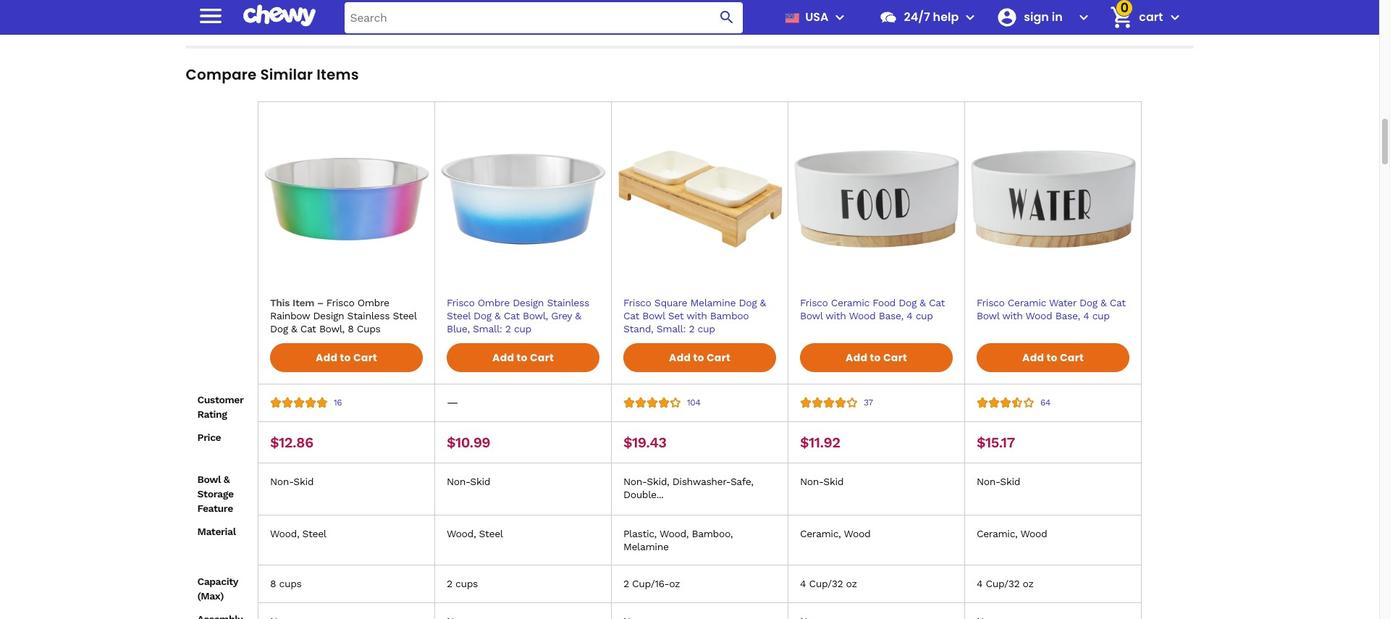 Task type: describe. For each thing, give the bounding box(es) containing it.
base, for food
[[879, 310, 904, 321]]

2 non-skid from the left
[[447, 476, 490, 488]]

with for frisco ceramic food dog & cat bowl with wood base, 4 cup
[[826, 310, 846, 321]]

storage
[[197, 488, 234, 500]]

add to cart button for frisco ombre design stainless steel dog & cat bowl, grey & blue, small: 2 cup
[[447, 343, 600, 372]]

(max)
[[197, 590, 224, 602]]

customer rating
[[197, 394, 244, 420]]

$11.92 text field
[[800, 434, 841, 451]]

cart link
[[1105, 0, 1164, 35]]

ceramic for food
[[831, 297, 870, 308]]

frisco ceramic water dog & cat bowl with wood base, 4 cup element
[[966, 111, 1142, 331]]

wood, inside plastic, wood, bamboo, melamine
[[660, 528, 689, 540]]

water
[[1050, 297, 1077, 308]]

$11.92
[[800, 434, 841, 451]]

1 cart from the left
[[353, 350, 377, 365]]

add for frisco square melamine dog & cat bowl set with bamboo stand, small: 2 cup
[[669, 350, 691, 365]]

dog for food
[[899, 297, 917, 308]]

frisco for frisco ombre design stainless steel dog & cat bowl, grey & blue, small: 2 cup
[[447, 297, 475, 308]]

add to cart for frisco ombre design stainless steel dog & cat bowl, grey & blue, small: 2 cup
[[493, 350, 554, 365]]

with inside frisco square melamine dog & cat bowl set with bamboo stand, small: 2 cup
[[687, 310, 707, 321]]

frisco for frisco square melamine dog & cat bowl set with bamboo stand, small: 2 cup
[[624, 297, 652, 308]]

menu image
[[196, 1, 225, 30]]

& inside frisco ceramic food dog & cat bowl with wood base, 4 cup
[[920, 297, 926, 308]]

bowl for frisco square melamine dog & cat bowl set with bamboo stand, small: 2 cup
[[643, 310, 665, 321]]

non-skid,  dishwasher-safe, double...
[[624, 476, 754, 501]]

2 ceramic, from the left
[[977, 528, 1018, 540]]

to for frisco ceramic water dog & cat bowl with wood base, 4 cup
[[1047, 350, 1058, 365]]

customer
[[197, 394, 244, 406]]

bowl & storage feature
[[197, 474, 234, 514]]

cart for frisco ceramic food dog & cat bowl with wood base, 4 cup
[[884, 350, 908, 365]]

frisco ombre design stainless steel dog & cat bowl, grey & blue, small: 2 cup link
[[447, 296, 600, 335]]

to for frisco square melamine dog & cat bowl set with bamboo stand, small: 2 cup
[[694, 350, 705, 365]]

best
[[642, 10, 663, 21]]

2 inside frisco square melamine dog & cat bowl set with bamboo stand, small: 2 cup
[[689, 323, 695, 334]]

cart for frisco ombre design stainless steel dog & cat bowl, grey & blue, small: 2 cup
[[530, 350, 554, 365]]

set
[[668, 310, 684, 321]]

add for frisco ceramic food dog & cat bowl with wood base, 4 cup
[[846, 350, 868, 365]]

similar
[[260, 64, 313, 85]]

sign in link
[[991, 0, 1073, 35]]

1 wood, steel from the left
[[270, 528, 326, 540]]

3 skid from the left
[[824, 476, 844, 488]]

frisco square melamine dog & cat bowl set with bamboo stand, small: 2 cup image
[[618, 117, 782, 282]]

frisco for frisco ceramic water dog & cat bowl with wood base, 4 cup
[[977, 297, 1005, 308]]

frisco ceramic food dog & cat bowl with wood base, 4 cup
[[800, 297, 945, 321]]

1 4 cup/32 oz from the left
[[800, 578, 857, 590]]

24/7 help
[[904, 9, 959, 25]]

frisco ceramic food dog & cat bowl with wood base, 4 cup link
[[800, 296, 953, 322]]

capacity (max)
[[197, 576, 238, 602]]

frisco ceramic food dog & cat bowl with wood base, 4 cup element
[[789, 111, 965, 331]]

cat for frisco ceramic food dog & cat bowl with wood base, 4 cup
[[929, 297, 945, 308]]

0 horizontal spatial steel
[[302, 528, 326, 540]]

1 to from the left
[[340, 350, 351, 365]]

& inside the bowl & storage feature
[[224, 474, 230, 485]]

frisco ceramic water dog & cat bowl with wood base, 4 cup
[[977, 297, 1126, 321]]

cup inside frisco ceramic water dog & cat bowl with wood base, 4 cup
[[1093, 310, 1110, 321]]

double...
[[624, 489, 664, 501]]

2 cups
[[447, 578, 478, 590]]

24/7
[[904, 9, 931, 25]]

cat inside frisco ombre design stainless steel dog & cat bowl, grey & blue, small: 2 cup
[[504, 310, 520, 321]]

64
[[1041, 398, 1051, 408]]

2 cup/32 from the left
[[986, 578, 1020, 590]]

2 wood, steel from the left
[[447, 528, 503, 540]]

1 oz from the left
[[669, 578, 680, 590]]

$12.86
[[270, 434, 313, 451]]

cup inside frisco ombre design stainless steel dog & cat bowl, grey & blue, small: 2 cup
[[514, 323, 532, 334]]

cups for 2 cups
[[456, 578, 478, 590]]

1 wood, from the left
[[270, 528, 299, 540]]

help menu image
[[962, 9, 980, 26]]

1 add from the left
[[316, 350, 338, 365]]

grey
[[551, 310, 572, 321]]

3 non-skid from the left
[[800, 476, 844, 488]]

add for frisco ombre design stainless steel dog & cat bowl, grey & blue, small: 2 cup
[[493, 350, 514, 365]]

submit search image
[[719, 9, 736, 26]]

cart
[[1140, 9, 1164, 25]]

2 horizontal spatial steel
[[479, 528, 503, 540]]

2 cup/16-oz
[[624, 578, 680, 590]]

dishwasher-
[[673, 476, 731, 488]]

cup/16-
[[632, 578, 669, 590]]

stand,
[[624, 323, 654, 334]]

see
[[622, 10, 640, 21]]

dog for water
[[1080, 297, 1098, 308]]

bowl for frisco ceramic food dog & cat bowl with wood base, 4 cup
[[800, 310, 823, 321]]

4 inside frisco ceramic food dog & cat bowl with wood base, 4 cup
[[907, 310, 913, 321]]

items
[[317, 64, 359, 85]]

design
[[513, 297, 544, 308]]

1 ceramic, from the left
[[800, 528, 841, 540]]

2 wood, from the left
[[447, 528, 476, 540]]

4 skid from the left
[[1001, 476, 1021, 488]]

16
[[334, 398, 342, 408]]

cat for frisco square melamine dog & cat bowl set with bamboo stand, small: 2 cup
[[624, 310, 639, 321]]

frisco ceramic food dog & cat bowl with wood base, 4 cup image
[[795, 117, 959, 282]]

2 skid from the left
[[470, 476, 490, 488]]

$15.17
[[977, 434, 1015, 451]]

non- inside non-skid,  dishwasher-safe, double...
[[624, 476, 647, 488]]

Product search field
[[344, 2, 743, 33]]

wood inside frisco ceramic food dog & cat bowl with wood base, 4 cup
[[849, 310, 876, 321]]

1 add to cart button from the left
[[270, 343, 423, 372]]

compare
[[186, 64, 257, 85]]

steel inside frisco ombre design stainless steel dog & cat bowl, grey & blue, small: 2 cup
[[447, 310, 471, 321]]

chewy home image
[[243, 0, 315, 32]]

5 non- from the left
[[977, 476, 1001, 488]]

2 non- from the left
[[447, 476, 470, 488]]

1 cup/32 from the left
[[809, 578, 843, 590]]

1 add to cart from the left
[[316, 350, 377, 365]]

2 4 cup/32 oz from the left
[[977, 578, 1034, 590]]

frisco square melamine dog & cat bowl set with bamboo stand, small: 2 cup
[[624, 297, 766, 334]]

bamboo
[[710, 310, 749, 321]]

price
[[197, 432, 221, 444]]

add to cart for frisco ceramic water dog & cat bowl with wood base, 4 cup
[[1023, 350, 1084, 365]]

safe,
[[731, 476, 754, 488]]

dog for melamine
[[739, 297, 757, 308]]

food
[[873, 297, 896, 308]]

in
[[1052, 9, 1063, 25]]



Task type: vqa. For each thing, say whether or not it's contained in the screenshot.
Pharmacy menu icon
no



Task type: locate. For each thing, give the bounding box(es) containing it.
cat inside frisco ceramic water dog & cat bowl with wood base, 4 cup
[[1110, 297, 1126, 308]]

cup inside frisco square melamine dog & cat bowl set with bamboo stand, small: 2 cup
[[698, 323, 715, 334]]

add to cart button down frisco square melamine dog & cat bowl set with bamboo stand, small: 2 cup link
[[624, 343, 776, 372]]

small: down the set
[[657, 323, 686, 334]]

with for frisco ceramic water dog & cat bowl with wood base, 4 cup
[[1003, 310, 1023, 321]]

ombre
[[478, 297, 510, 308]]

4 cart from the left
[[884, 350, 908, 365]]

cart for frisco ceramic water dog & cat bowl with wood base, 4 cup
[[1060, 350, 1084, 365]]

$15.17 text field
[[977, 434, 1015, 451]]

2 base, from the left
[[1056, 310, 1081, 321]]

leashboss splash tall lip dog food mat, gray, x-large element
[[435, 111, 611, 344]]

wood, steel up 2 cups
[[447, 528, 503, 540]]

non-skid down $11.92 text field
[[800, 476, 844, 488]]

dog down ombre
[[474, 310, 492, 321]]

2 ceramic, wood from the left
[[977, 528, 1048, 540]]

skid down $12.86 text field
[[294, 476, 314, 488]]

add down frisco ombre design stainless steel dog & cat bowl, grey & blue, small: 2 cup
[[493, 350, 514, 365]]

sign
[[1024, 9, 1049, 25]]

dog inside frisco square melamine dog & cat bowl set with bamboo stand, small: 2 cup
[[739, 297, 757, 308]]

5 cart from the left
[[1060, 350, 1084, 365]]

melamine down plastic,
[[624, 541, 669, 553]]

ceramic for water
[[1008, 297, 1047, 308]]

1 frisco from the left
[[447, 297, 475, 308]]

add up '64'
[[1023, 350, 1045, 365]]

frisco
[[447, 297, 475, 308], [624, 297, 652, 308], [800, 297, 828, 308], [977, 297, 1005, 308]]

base,
[[879, 310, 904, 321], [1056, 310, 1081, 321]]

dog
[[739, 297, 757, 308], [899, 297, 917, 308], [1080, 297, 1098, 308], [474, 310, 492, 321]]

5 to from the left
[[1047, 350, 1058, 365]]

1 horizontal spatial small:
[[657, 323, 686, 334]]

ceramic left water
[[1008, 297, 1047, 308]]

frisco ombre design stainless steel dog & cat bowl, grey & blue, small: 2 cup
[[447, 297, 590, 334]]

add to cart up 37
[[846, 350, 908, 365]]

1 horizontal spatial with
[[826, 310, 846, 321]]

3 to from the left
[[694, 350, 705, 365]]

5 add from the left
[[1023, 350, 1045, 365]]

4 frisco from the left
[[977, 297, 1005, 308]]

2 ceramic from the left
[[1008, 297, 1047, 308]]

skid down $11.92 text field
[[824, 476, 844, 488]]

$19.43 text field
[[624, 434, 667, 451]]

0 horizontal spatial wood, steel
[[270, 528, 326, 540]]

0 horizontal spatial wood,
[[270, 528, 299, 540]]

base, down water
[[1056, 310, 1081, 321]]

0 horizontal spatial cup/32
[[809, 578, 843, 590]]

1 skid from the left
[[294, 476, 314, 488]]

with inside frisco ceramic food dog & cat bowl with wood base, 4 cup
[[826, 310, 846, 321]]

add to cart down frisco ombre design stainless steel dog & cat bowl, grey & blue, small: 2 cup link
[[493, 350, 554, 365]]

add to cart for frisco ceramic food dog & cat bowl with wood base, 4 cup
[[846, 350, 908, 365]]

dog up bamboo
[[739, 297, 757, 308]]

cart
[[353, 350, 377, 365], [530, 350, 554, 365], [707, 350, 731, 365], [884, 350, 908, 365], [1060, 350, 1084, 365]]

feeding
[[666, 10, 700, 21]]

bowl inside frisco ceramic water dog & cat bowl with wood base, 4 cup
[[977, 310, 1000, 321]]

cup/32
[[809, 578, 843, 590], [986, 578, 1020, 590]]

0 horizontal spatial small:
[[473, 323, 502, 334]]

add to cart
[[316, 350, 377, 365], [493, 350, 554, 365], [669, 350, 731, 365], [846, 350, 908, 365], [1023, 350, 1084, 365]]

1 non- from the left
[[270, 476, 294, 488]]

1 horizontal spatial ceramic,
[[977, 528, 1018, 540]]

cat inside frisco square melamine dog & cat bowl set with bamboo stand, small: 2 cup
[[624, 310, 639, 321]]

small: inside frisco ombre design stainless steel dog & cat bowl, grey & blue, small: 2 cup
[[473, 323, 502, 334]]

3 add from the left
[[669, 350, 691, 365]]

bowl for frisco ceramic water dog & cat bowl with wood base, 4 cup
[[977, 310, 1000, 321]]

menu image
[[832, 9, 849, 26]]

frisco inside frisco ombre design stainless steel dog & cat bowl, grey & blue, small: 2 cup
[[447, 297, 475, 308]]

rating
[[197, 409, 227, 420]]

0 horizontal spatial oz
[[669, 578, 680, 590]]

add to cart up 16
[[316, 350, 377, 365]]

non- down $10.99 text box
[[447, 476, 470, 488]]

base, down the food
[[879, 310, 904, 321]]

wood, steel up 8 cups
[[270, 528, 326, 540]]

0 horizontal spatial base,
[[879, 310, 904, 321]]

bowl inside frisco ceramic food dog & cat bowl with wood base, 4 cup
[[800, 310, 823, 321]]

wood inside frisco ceramic water dog & cat bowl with wood base, 4 cup
[[1026, 310, 1053, 321]]

frisco for frisco ceramic food dog & cat bowl with wood base, 4 cup
[[800, 297, 828, 308]]

frisco ombre design stainless steel dog & cat bowl, grey & blue, small: 2 cup image
[[441, 117, 606, 282]]

2 add to cart from the left
[[493, 350, 554, 365]]

1 with from the left
[[687, 310, 707, 321]]

add
[[316, 350, 338, 365], [493, 350, 514, 365], [669, 350, 691, 365], [846, 350, 868, 365], [1023, 350, 1045, 365]]

compare similar items
[[186, 64, 359, 85]]

cups
[[279, 578, 302, 590], [456, 578, 478, 590]]

dog right the food
[[899, 297, 917, 308]]

2 horizontal spatial wood,
[[660, 528, 689, 540]]

& inside frisco square melamine dog & cat bowl set with bamboo stand, small: 2 cup
[[760, 297, 766, 308]]

see best feeding accessories link
[[622, 10, 757, 21]]

& inside frisco ceramic water dog & cat bowl with wood base, 4 cup
[[1101, 297, 1107, 308]]

0 horizontal spatial 4 cup/32 oz
[[800, 578, 857, 590]]

4 add to cart from the left
[[846, 350, 908, 365]]

4
[[907, 310, 913, 321], [1084, 310, 1090, 321], [800, 578, 806, 590], [977, 578, 983, 590]]

2 frisco from the left
[[624, 297, 652, 308]]

4 inside frisco ceramic water dog & cat bowl with wood base, 4 cup
[[1084, 310, 1090, 321]]

plastic,
[[624, 528, 657, 540]]

$19.43
[[624, 434, 667, 451]]

non-skid
[[270, 476, 314, 488], [447, 476, 490, 488], [800, 476, 844, 488], [977, 476, 1021, 488]]

3 oz from the left
[[1023, 578, 1034, 590]]

add to cart button for frisco ceramic water dog & cat bowl with wood base, 4 cup
[[977, 343, 1130, 372]]

$10.99 text field
[[447, 434, 490, 451]]

0 horizontal spatial with
[[687, 310, 707, 321]]

ceramic, wood
[[800, 528, 871, 540], [977, 528, 1048, 540]]

non- down $12.86 text field
[[270, 476, 294, 488]]

4 to from the left
[[870, 350, 881, 365]]

ceramic left the food
[[831, 297, 870, 308]]

items image
[[1109, 5, 1135, 30]]

to up '64'
[[1047, 350, 1058, 365]]

ceramic,
[[800, 528, 841, 540], [977, 528, 1018, 540]]

usa
[[806, 9, 829, 25]]

2 small: from the left
[[657, 323, 686, 334]]

1 vertical spatial melamine
[[624, 541, 669, 553]]

104
[[687, 398, 701, 408]]

8
[[270, 578, 276, 590]]

cart for frisco square melamine dog & cat bowl set with bamboo stand, small: 2 cup
[[707, 350, 731, 365]]

dog inside frisco ceramic water dog & cat bowl with wood base, 4 cup
[[1080, 297, 1098, 308]]

oz
[[669, 578, 680, 590], [846, 578, 857, 590], [1023, 578, 1034, 590]]

to
[[340, 350, 351, 365], [517, 350, 528, 365], [694, 350, 705, 365], [870, 350, 881, 365], [1047, 350, 1058, 365]]

1 horizontal spatial ceramic
[[1008, 297, 1047, 308]]

1 list item from the left
[[186, 0, 365, 2]]

add to cart button for frisco square melamine dog & cat bowl set with bamboo stand, small: 2 cup
[[624, 343, 776, 372]]

3 list item from the left
[[568, 0, 748, 2]]

non- up double...
[[624, 476, 647, 488]]

non- down $11.92 text field
[[800, 476, 824, 488]]

Search text field
[[344, 2, 743, 33]]

frisco inside frisco square melamine dog & cat bowl set with bamboo stand, small: 2 cup
[[624, 297, 652, 308]]

skid
[[294, 476, 314, 488], [470, 476, 490, 488], [824, 476, 844, 488], [1001, 476, 1021, 488]]

frisco ceramic water dog & cat bowl with wood base, 4 cup image
[[971, 117, 1136, 282]]

frisco inside frisco ceramic food dog & cat bowl with wood base, 4 cup
[[800, 297, 828, 308]]

capacity
[[197, 576, 238, 587]]

skid,
[[647, 476, 670, 488]]

frisco square melamine dog & cat bowl set with bamboo stand, small: 2 cup link
[[624, 296, 776, 335]]

add to cart button up '64'
[[977, 343, 1130, 372]]

add down the set
[[669, 350, 691, 365]]

bowl inside the bowl & storage feature
[[197, 474, 221, 485]]

wood, steel
[[270, 528, 326, 540], [447, 528, 503, 540]]

frisco up blue,
[[447, 297, 475, 308]]

1 horizontal spatial melamine
[[691, 297, 736, 308]]

3 cart from the left
[[707, 350, 731, 365]]

to up 37
[[870, 350, 881, 365]]

cat
[[929, 297, 945, 308], [1110, 297, 1126, 308], [504, 310, 520, 321], [624, 310, 639, 321]]

dog inside frisco ombre design stainless steel dog & cat bowl, grey & blue, small: 2 cup
[[474, 310, 492, 321]]

1 non-skid from the left
[[270, 476, 314, 488]]

plastic, wood, bamboo, melamine
[[624, 528, 733, 553]]

account menu image
[[1076, 9, 1093, 26]]

wood, right plastic,
[[660, 528, 689, 540]]

&
[[760, 297, 766, 308], [920, 297, 926, 308], [1101, 297, 1107, 308], [495, 310, 501, 321], [575, 310, 581, 321], [224, 474, 230, 485]]

with inside frisco ceramic water dog & cat bowl with wood base, 4 cup
[[1003, 310, 1023, 321]]

non- down the $15.17 text box
[[977, 476, 1001, 488]]

1 small: from the left
[[473, 323, 502, 334]]

this item – frisco ombre rainbow design stainless steel dog & cat bowl, 8 cups element
[[259, 111, 435, 344]]

cat up "stand,"
[[624, 310, 639, 321]]

base, for water
[[1056, 310, 1081, 321]]

5 list item from the left
[[951, 0, 1130, 2]]

wood,
[[270, 528, 299, 540], [447, 528, 476, 540], [660, 528, 689, 540]]

accessories
[[703, 10, 757, 21]]

steel
[[447, 310, 471, 321], [302, 528, 326, 540], [479, 528, 503, 540]]

melamine up bamboo
[[691, 297, 736, 308]]

3 add to cart button from the left
[[624, 343, 776, 372]]

4 list item from the left
[[759, 0, 939, 2]]

cat down design
[[504, 310, 520, 321]]

cart menu image
[[1167, 9, 1184, 26]]

to up 16
[[340, 350, 351, 365]]

4 add from the left
[[846, 350, 868, 365]]

to for frisco ombre design stainless steel dog & cat bowl, grey & blue, small: 2 cup
[[517, 350, 528, 365]]

add to cart button up 37
[[800, 343, 953, 372]]

ceramic inside frisco ceramic food dog & cat bowl with wood base, 4 cup
[[831, 297, 870, 308]]

—
[[447, 396, 458, 409]]

cup
[[916, 310, 933, 321], [1093, 310, 1110, 321], [514, 323, 532, 334], [698, 323, 715, 334]]

4 add to cart button from the left
[[800, 343, 953, 372]]

cups for 8 cups
[[279, 578, 302, 590]]

non-skid down $10.99 text box
[[447, 476, 490, 488]]

bamboo,
[[692, 528, 733, 540]]

sign in
[[1024, 9, 1063, 25]]

skid down the $15.17 text box
[[1001, 476, 1021, 488]]

with
[[687, 310, 707, 321], [826, 310, 846, 321], [1003, 310, 1023, 321]]

bowl
[[643, 310, 665, 321], [800, 310, 823, 321], [977, 310, 1000, 321], [197, 474, 221, 485]]

1 horizontal spatial base,
[[1056, 310, 1081, 321]]

2 cups from the left
[[456, 578, 478, 590]]

to down frisco ombre design stainless steel dog & cat bowl, grey & blue, small: 2 cup link
[[517, 350, 528, 365]]

0 horizontal spatial melamine
[[624, 541, 669, 553]]

2 inside frisco ombre design stainless steel dog & cat bowl, grey & blue, small: 2 cup
[[505, 323, 511, 334]]

melamine inside frisco square melamine dog & cat bowl set with bamboo stand, small: 2 cup
[[691, 297, 736, 308]]

wood
[[849, 310, 876, 321], [1026, 310, 1053, 321], [844, 528, 871, 540], [1021, 528, 1048, 540]]

non-skid down $12.86 text field
[[270, 476, 314, 488]]

add up 16
[[316, 350, 338, 365]]

2 oz from the left
[[846, 578, 857, 590]]

1 horizontal spatial cup/32
[[986, 578, 1020, 590]]

0 horizontal spatial ceramic
[[831, 297, 870, 308]]

2
[[505, 323, 511, 334], [689, 323, 695, 334], [447, 578, 453, 590], [624, 578, 629, 590]]

non-
[[270, 476, 294, 488], [447, 476, 470, 488], [624, 476, 647, 488], [800, 476, 824, 488], [977, 476, 1001, 488]]

chewy support image
[[880, 8, 899, 27]]

material
[[197, 526, 236, 537]]

wood, up 2 cups
[[447, 528, 476, 540]]

base, inside frisco ceramic water dog & cat bowl with wood base, 4 cup
[[1056, 310, 1081, 321]]

0 horizontal spatial ceramic, wood
[[800, 528, 871, 540]]

skid down $10.99 text box
[[470, 476, 490, 488]]

square
[[655, 297, 688, 308]]

cat right water
[[1110, 297, 1126, 308]]

2 to from the left
[[517, 350, 528, 365]]

3 wood, from the left
[[660, 528, 689, 540]]

small: down ombre
[[473, 323, 502, 334]]

0 horizontal spatial ceramic,
[[800, 528, 841, 540]]

2 add from the left
[[493, 350, 514, 365]]

dog right water
[[1080, 297, 1098, 308]]

2 horizontal spatial with
[[1003, 310, 1023, 321]]

1 horizontal spatial 4 cup/32 oz
[[977, 578, 1034, 590]]

blue,
[[447, 323, 470, 334]]

add to cart down frisco square melamine dog & cat bowl set with bamboo stand, small: 2 cup link
[[669, 350, 731, 365]]

base, inside frisco ceramic food dog & cat bowl with wood base, 4 cup
[[879, 310, 904, 321]]

1 horizontal spatial steel
[[447, 310, 471, 321]]

cup inside frisco ceramic food dog & cat bowl with wood base, 4 cup
[[916, 310, 933, 321]]

2 cart from the left
[[530, 350, 554, 365]]

usa button
[[780, 0, 849, 35]]

add to cart for frisco square melamine dog & cat bowl set with bamboo stand, small: 2 cup
[[669, 350, 731, 365]]

3 non- from the left
[[624, 476, 647, 488]]

dog inside frisco ceramic food dog & cat bowl with wood base, 4 cup
[[899, 297, 917, 308]]

2 add to cart button from the left
[[447, 343, 600, 372]]

frisco left the food
[[800, 297, 828, 308]]

to down frisco square melamine dog & cat bowl set with bamboo stand, small: 2 cup link
[[694, 350, 705, 365]]

1 horizontal spatial wood, steel
[[447, 528, 503, 540]]

1 horizontal spatial oz
[[846, 578, 857, 590]]

melamine inside plastic, wood, bamboo, melamine
[[624, 541, 669, 553]]

24/7 help link
[[874, 0, 959, 35]]

see best feeding accessories
[[622, 10, 757, 21]]

5 add to cart button from the left
[[977, 343, 1130, 372]]

5 add to cart from the left
[[1023, 350, 1084, 365]]

4 non-skid from the left
[[977, 476, 1021, 488]]

37
[[864, 398, 873, 408]]

frisco inside frisco ceramic water dog & cat bowl with wood base, 4 cup
[[977, 297, 1005, 308]]

melamine
[[691, 297, 736, 308], [624, 541, 669, 553]]

2 horizontal spatial oz
[[1023, 578, 1034, 590]]

add to cart button up 16
[[270, 343, 423, 372]]

stainless
[[547, 297, 590, 308]]

help
[[933, 9, 959, 25]]

add to cart up '64'
[[1023, 350, 1084, 365]]

1 cups from the left
[[279, 578, 302, 590]]

add to cart button
[[270, 343, 423, 372], [447, 343, 600, 372], [624, 343, 776, 372], [800, 343, 953, 372], [977, 343, 1130, 372]]

small: inside frisco square melamine dog & cat bowl set with bamboo stand, small: 2 cup
[[657, 323, 686, 334]]

cat right the food
[[929, 297, 945, 308]]

ceramic inside frisco ceramic water dog & cat bowl with wood base, 4 cup
[[1008, 297, 1047, 308]]

list item
[[186, 0, 365, 2], [377, 0, 557, 2], [568, 0, 748, 2], [759, 0, 939, 2], [951, 0, 1130, 2]]

$10.99
[[447, 434, 490, 451]]

4 non- from the left
[[800, 476, 824, 488]]

3 with from the left
[[1003, 310, 1023, 321]]

1 ceramic from the left
[[831, 297, 870, 308]]

frisco left water
[[977, 297, 1005, 308]]

bowl inside frisco square melamine dog & cat bowl set with bamboo stand, small: 2 cup
[[643, 310, 665, 321]]

1 base, from the left
[[879, 310, 904, 321]]

3 frisco from the left
[[800, 297, 828, 308]]

1 horizontal spatial wood,
[[447, 528, 476, 540]]

add up 37
[[846, 350, 868, 365]]

list
[[186, 0, 1194, 2]]

add for frisco ceramic water dog & cat bowl with wood base, 4 cup
[[1023, 350, 1045, 365]]

0 horizontal spatial cups
[[279, 578, 302, 590]]

8 cups
[[270, 578, 302, 590]]

wood, up 8 cups
[[270, 528, 299, 540]]

feature
[[197, 502, 233, 514]]

add to cart button for frisco ceramic food dog & cat bowl with wood base, 4 cup
[[800, 343, 953, 372]]

cat inside frisco ceramic food dog & cat bowl with wood base, 4 cup
[[929, 297, 945, 308]]

2 list item from the left
[[377, 0, 557, 2]]

3 add to cart from the left
[[669, 350, 731, 365]]

1 horizontal spatial ceramic, wood
[[977, 528, 1048, 540]]

non-skid down the $15.17 text box
[[977, 476, 1021, 488]]

ceramic
[[831, 297, 870, 308], [1008, 297, 1047, 308]]

2 with from the left
[[826, 310, 846, 321]]

small:
[[473, 323, 502, 334], [657, 323, 686, 334]]

0 vertical spatial melamine
[[691, 297, 736, 308]]

add to cart button down frisco ombre design stainless steel dog & cat bowl, grey & blue, small: 2 cup link
[[447, 343, 600, 372]]

purina beneful incredibites with beef, tomatoes, carrots & wild rice canned dog food, 3-oz, case of 24 element
[[612, 111, 788, 344]]

frisco ceramic water dog & cat bowl with wood base, 4 cup link
[[977, 296, 1130, 322]]

$12.86 text field
[[270, 434, 313, 451]]

frisco up "stand,"
[[624, 297, 652, 308]]

bowl,
[[523, 310, 548, 321]]

to for frisco ceramic food dog & cat bowl with wood base, 4 cup
[[870, 350, 881, 365]]

1 ceramic, wood from the left
[[800, 528, 871, 540]]

frisco ombre rainbow design stainless steel dog & cat bowl, 8 cups image
[[264, 117, 429, 282]]

1 horizontal spatial cups
[[456, 578, 478, 590]]

cat for frisco ceramic water dog & cat bowl with wood base, 4 cup
[[1110, 297, 1126, 308]]



